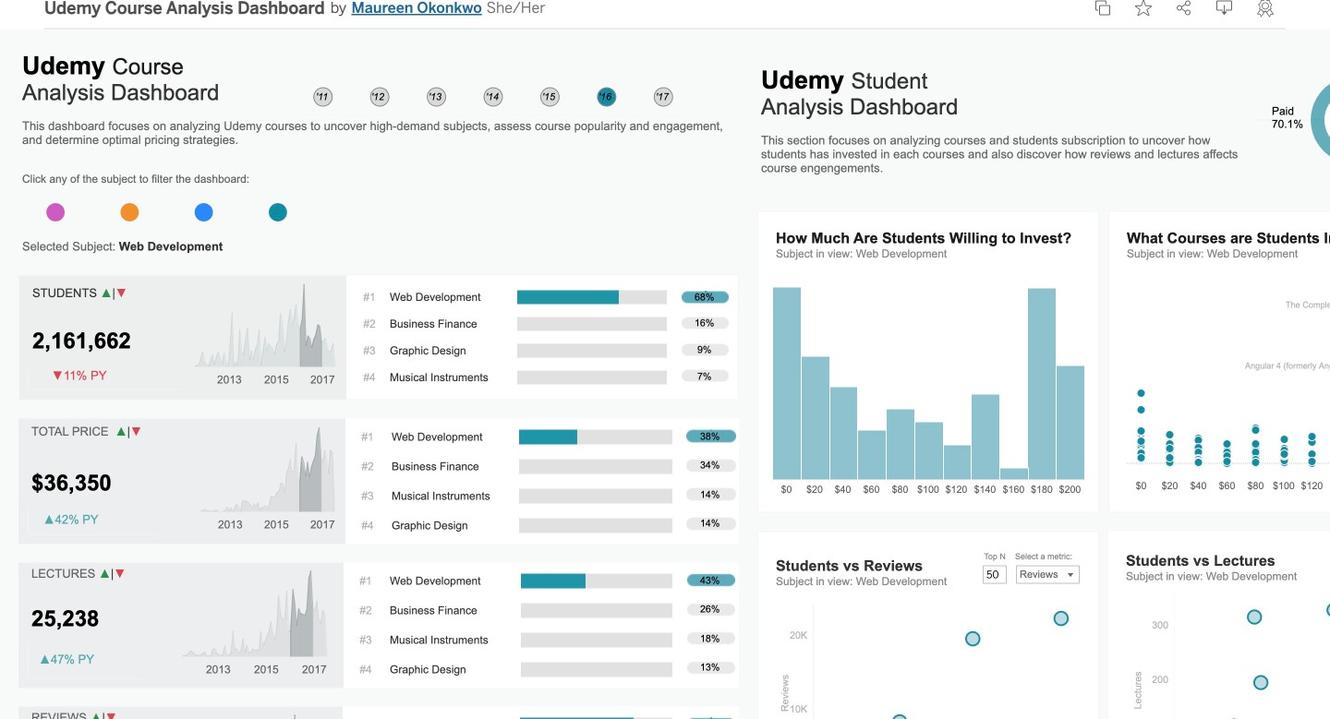 Task type: locate. For each thing, give the bounding box(es) containing it.
nominate for viz of the day image
[[1258, 0, 1274, 17]]



Task type: vqa. For each thing, say whether or not it's contained in the screenshot.
skills to the top
no



Task type: describe. For each thing, give the bounding box(es) containing it.
make a copy image
[[1095, 0, 1112, 16]]

favorite button image
[[1136, 0, 1152, 16]]



